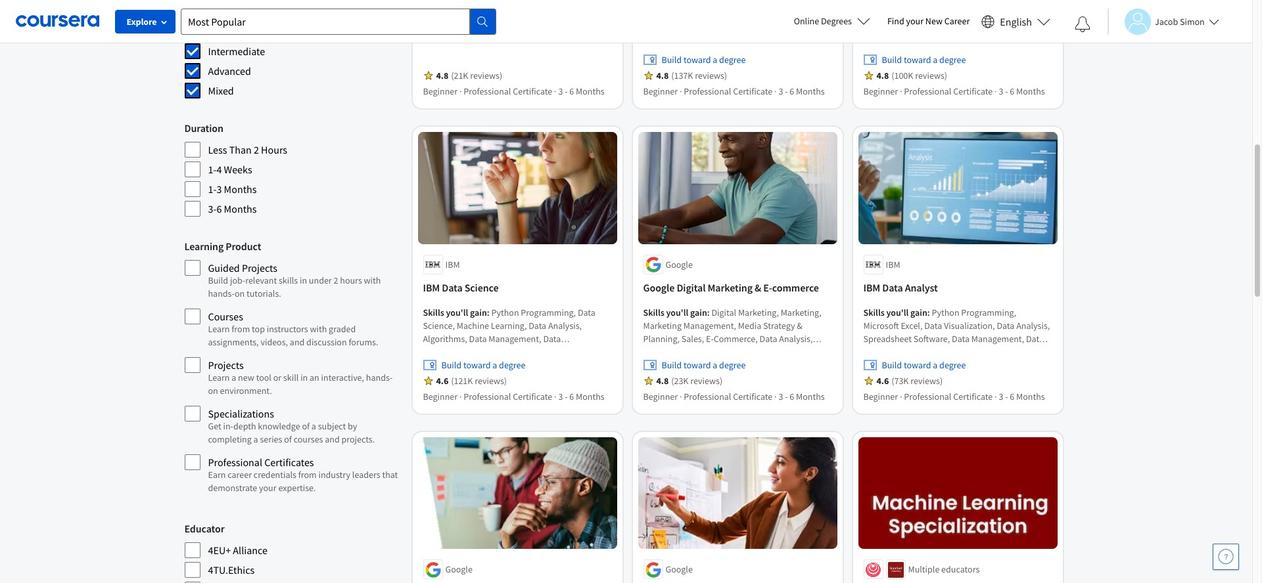 Task type: vqa. For each thing, say whether or not it's contained in the screenshot.
'that'
yes



Task type: locate. For each thing, give the bounding box(es) containing it.
tutorials.
[[246, 288, 281, 300]]

professional for 4.8 (137k reviews)
[[684, 86, 731, 98]]

2 learn from the top
[[208, 372, 230, 384]]

career
[[228, 469, 252, 481]]

degree up 4.6 (121k reviews) on the bottom
[[499, 359, 525, 371]]

1 4.6 from the left
[[436, 375, 448, 387]]

you'll for ibm data analyst
[[886, 307, 909, 319]]

build up (100k at right top
[[882, 54, 902, 66]]

series
[[260, 434, 282, 446]]

intermediate
[[208, 45, 265, 58]]

3 for 4.8 (137k reviews)
[[779, 86, 783, 98]]

ibm data science link
[[423, 280, 612, 296]]

your right find
[[906, 15, 924, 27]]

1- for 4
[[208, 163, 217, 176]]

1 vertical spatial and
[[290, 337, 305, 348]]

skills for google digital marketing & e-commerce
[[643, 307, 664, 319]]

1-
[[208, 163, 217, 176], [208, 183, 217, 196]]

e-
[[763, 281, 772, 294]]

beginner down the (121k
[[423, 391, 458, 403]]

learn inside learn from top instructors with graded assignments, videos, and discussion forums.
[[208, 323, 230, 335]]

show notifications image
[[1075, 16, 1091, 32]]

skills you'll gain : down ibm data analyst
[[863, 307, 932, 319]]

beginner · professional certificate · 3 - 6 months down 4.6 (121k reviews) on the bottom
[[423, 391, 605, 403]]

4tu.ethics
[[208, 564, 255, 577]]

3-
[[208, 202, 217, 216]]

4.8
[[436, 70, 448, 82], [656, 70, 669, 82], [877, 70, 889, 82], [656, 375, 669, 387]]

0 vertical spatial with
[[364, 275, 381, 287]]

professional down architecture,
[[464, 86, 511, 98]]

build for 4.8 (137k reviews)
[[662, 54, 682, 66]]

1- up 3-
[[208, 183, 217, 196]]

hands- inside build job-relevant skills in under 2 hours with hands-on tutorials.
[[208, 288, 235, 300]]

reviews) right (100k at right top
[[915, 70, 947, 82]]

1 horizontal spatial of
[[302, 421, 310, 433]]

beginner · professional certificate · 3 - 6 months down "4.8 (23k reviews)"
[[643, 391, 825, 403]]

degree up 4.6 (73k reviews)
[[939, 359, 966, 371]]

professional down completing
[[208, 456, 262, 469]]

degree for ibm data analyst
[[939, 359, 966, 371]]

: down marketing at the right of page
[[707, 307, 710, 319]]

hands- inside learn a new tool or skill in an interactive, hands- on environment.
[[366, 372, 393, 384]]

0 horizontal spatial of
[[284, 434, 292, 446]]

0 vertical spatial and
[[511, 54, 526, 66]]

programming,
[[423, 15, 478, 27], [510, 28, 565, 40]]

google digital marketing & e-commerce
[[643, 281, 819, 294]]

1 horizontal spatial hands-
[[366, 372, 393, 384]]

from inside earn career credentials from industry leaders that demonstrate your expertise.
[[298, 469, 317, 481]]

1-3 months
[[208, 183, 257, 196]]

you'll down digital
[[666, 307, 688, 319]]

2 4.6 from the left
[[877, 375, 889, 387]]

from up expertise.
[[298, 469, 317, 481]]

beginner up intermediate
[[208, 25, 248, 38]]

gain down the science
[[470, 307, 487, 319]]

a left new
[[232, 372, 236, 384]]

interactive,
[[321, 372, 364, 384]]

professional down 4.8 (100k reviews)
[[904, 86, 951, 98]]

4.6 left the (121k
[[436, 375, 448, 387]]

1 1- from the top
[[208, 163, 217, 176]]

data left analyst
[[882, 281, 903, 294]]

0 horizontal spatial programming,
[[423, 15, 478, 27]]

0 horizontal spatial 4.6
[[436, 375, 448, 387]]

6 for 4.8 (23k reviews)
[[790, 391, 794, 403]]

graded
[[329, 323, 356, 335]]

1- down less
[[208, 163, 217, 176]]

1 vertical spatial with
[[310, 323, 327, 335]]

toward up 4.8 (137k reviews)
[[684, 54, 711, 66]]

hours
[[261, 143, 287, 156]]

duration group
[[184, 120, 399, 218]]

build for 4.6 (73k reviews)
[[882, 359, 902, 371]]

2 inside duration group
[[254, 143, 259, 156]]

with inside build job-relevant skills in under 2 hours with hands-on tutorials.
[[364, 275, 381, 287]]

0 vertical spatial in
[[300, 275, 307, 287]]

professional for 4.6 (73k reviews)
[[904, 391, 951, 403]]

with right "hours"
[[364, 275, 381, 287]]

1 vertical spatial hands-
[[366, 372, 393, 384]]

0 vertical spatial management,
[[490, 41, 543, 53]]

beginner · professional certificate · 3 - 6 months down 4.6 (73k reviews)
[[863, 391, 1045, 403]]

build up (137k
[[662, 54, 682, 66]]

and inside get in-depth knowledge of a subject by completing a series of courses and projects.
[[325, 434, 340, 446]]

6 inside duration group
[[217, 202, 222, 216]]

with inside learn from top instructors with graded assignments, videos, and discussion forums.
[[310, 323, 327, 335]]

skills for ibm data science
[[423, 307, 444, 319]]

1 horizontal spatial on
[[235, 288, 245, 300]]

0 horizontal spatial your
[[259, 482, 276, 494]]

1 horizontal spatial your
[[906, 15, 924, 27]]

0 vertical spatial 2
[[254, 143, 259, 156]]

degree up "4.8 (23k reviews)"
[[719, 359, 746, 371]]

on for projects
[[208, 385, 218, 397]]

1 vertical spatial your
[[259, 482, 276, 494]]

english button
[[976, 0, 1056, 43]]

0 vertical spatial network
[[491, 2, 524, 13]]

learn left new
[[208, 372, 230, 384]]

4.8 (23k reviews)
[[656, 375, 722, 387]]

1 computer from the left
[[469, 28, 508, 40]]

2 right than
[[254, 143, 259, 156]]

a up 4.8 (100k reviews)
[[933, 54, 938, 66]]

on down job-
[[235, 288, 245, 300]]

0 vertical spatial from
[[232, 323, 250, 335]]

network security, python programming, linux, cloud computing, algorithms, computer programming, computer security incident management, cryptography, databases, leadership and management, network architecture, risk management, sql
[[423, 2, 605, 79]]

on inside learn a new tool or skill in an interactive, hands- on environment.
[[208, 385, 218, 397]]

reviews) for (137k reviews)
[[695, 70, 727, 82]]

None search field
[[181, 8, 496, 35]]

0 vertical spatial programming,
[[423, 15, 478, 27]]

in
[[300, 275, 307, 287], [300, 372, 308, 384]]

skills you'll gain : down 'ibm data science'
[[423, 307, 491, 319]]

certificate for 4.8 (137k reviews)
[[733, 86, 773, 98]]

with
[[364, 275, 381, 287], [310, 323, 327, 335]]

professional down 4.6 (73k reviews)
[[904, 391, 951, 403]]

courses
[[294, 434, 323, 446]]

projects
[[242, 262, 277, 275], [208, 359, 244, 372]]

incident
[[456, 41, 488, 53]]

programming, up "algorithms,"
[[423, 15, 478, 27]]

: down the science
[[487, 307, 490, 319]]

educators
[[941, 564, 980, 576]]

1 learn from the top
[[208, 323, 230, 335]]

build toward a degree for ibm data analyst
[[882, 359, 966, 371]]

hands- right interactive,
[[366, 372, 393, 384]]

beginner · professional certificate · 3 - 6 months down 4.8 (100k reviews)
[[863, 86, 1045, 98]]

programming, down computing,
[[510, 28, 565, 40]]

4.8 left (100k at right top
[[877, 70, 889, 82]]

1 vertical spatial in
[[300, 372, 308, 384]]

expertise.
[[278, 482, 316, 494]]

What do you want to learn? text field
[[181, 8, 470, 35]]

beginner down (73k
[[863, 391, 898, 403]]

linux,
[[480, 15, 503, 27]]

beginner · professional certificate · 3 - 6 months down 4.8 (137k reviews)
[[643, 86, 825, 98]]

beginner inside level group
[[208, 25, 248, 38]]

from inside learn from top instructors with graded assignments, videos, and discussion forums.
[[232, 323, 250, 335]]

and inside the network security, python programming, linux, cloud computing, algorithms, computer programming, computer security incident management, cryptography, databases, leadership and management, network architecture, risk management, sql
[[511, 54, 526, 66]]

2 horizontal spatial and
[[511, 54, 526, 66]]

skills you'll gain :
[[423, 2, 491, 13], [423, 307, 491, 319], [643, 307, 712, 319], [863, 307, 932, 319]]

0 vertical spatial on
[[235, 288, 245, 300]]

2 data from the left
[[882, 281, 903, 294]]

3 for 4.8 (100k reviews)
[[999, 86, 1003, 98]]

1 vertical spatial 1-
[[208, 183, 217, 196]]

build
[[662, 54, 682, 66], [882, 54, 902, 66], [208, 275, 228, 287], [441, 359, 462, 371], [662, 359, 682, 371], [882, 359, 902, 371]]

- for 4.8 (23k reviews)
[[785, 391, 788, 403]]

0 horizontal spatial from
[[232, 323, 250, 335]]

1 vertical spatial programming,
[[510, 28, 565, 40]]

2 inside build job-relevant skills in under 2 hours with hands-on tutorials.
[[334, 275, 338, 287]]

build toward a degree up 4.8 (100k reviews)
[[882, 54, 966, 66]]

digital
[[677, 281, 706, 294]]

1 vertical spatial 2
[[334, 275, 338, 287]]

·
[[459, 86, 462, 98], [554, 86, 556, 98], [680, 86, 682, 98], [774, 86, 777, 98], [900, 86, 902, 98], [995, 86, 997, 98], [459, 391, 462, 403], [554, 391, 556, 403], [680, 391, 682, 403], [774, 391, 777, 403], [900, 391, 902, 403], [995, 391, 997, 403]]

with up discussion
[[310, 323, 327, 335]]

0 horizontal spatial computer
[[469, 28, 508, 40]]

data for analyst
[[882, 281, 903, 294]]

reviews) right (73k
[[911, 375, 943, 387]]

reviews) down leadership on the top of the page
[[470, 70, 502, 82]]

guided projects
[[208, 262, 277, 275]]

gain
[[470, 2, 487, 13], [470, 307, 487, 319], [690, 307, 707, 319], [910, 307, 927, 319]]

computer up cryptography,
[[566, 28, 605, 40]]

1 horizontal spatial with
[[364, 275, 381, 287]]

0 horizontal spatial with
[[310, 323, 327, 335]]

1 horizontal spatial computer
[[566, 28, 605, 40]]

a up 4.8 (137k reviews)
[[713, 54, 717, 66]]

6 for 4.6 (121k reviews)
[[569, 391, 574, 403]]

degree
[[719, 54, 746, 66], [939, 54, 966, 66], [499, 359, 525, 371], [719, 359, 746, 371], [939, 359, 966, 371]]

on left environment.
[[208, 385, 218, 397]]

professional
[[464, 86, 511, 98], [684, 86, 731, 98], [904, 86, 951, 98], [464, 391, 511, 403], [684, 391, 731, 403], [904, 391, 951, 403], [208, 456, 262, 469]]

ibm left the science
[[423, 281, 440, 294]]

build toward a degree up 4.6 (121k reviews) on the bottom
[[441, 359, 525, 371]]

0 vertical spatial 1-
[[208, 163, 217, 176]]

&
[[755, 281, 761, 294]]

professional certificates
[[208, 456, 314, 469]]

projects up tutorials.
[[242, 262, 277, 275]]

2 computer from the left
[[566, 28, 605, 40]]

1 horizontal spatial data
[[882, 281, 903, 294]]

reviews)
[[470, 70, 502, 82], [695, 70, 727, 82], [915, 70, 947, 82], [475, 375, 507, 387], [690, 375, 722, 387], [911, 375, 943, 387]]

risk
[[509, 67, 525, 79]]

0 vertical spatial hands-
[[208, 288, 235, 300]]

4.8 for 4.8 (100k reviews)
[[877, 70, 889, 82]]

analyst
[[905, 281, 938, 294]]

databases,
[[423, 54, 465, 66]]

commerce
[[772, 281, 819, 294]]

0 horizontal spatial on
[[208, 385, 218, 397]]

0 horizontal spatial network
[[423, 67, 456, 79]]

1 vertical spatial learn
[[208, 372, 230, 384]]

(100k
[[891, 70, 913, 82]]

forums.
[[349, 337, 378, 348]]

you'll down 'ibm data science'
[[446, 307, 468, 319]]

cloud
[[505, 15, 528, 27]]

in left an
[[300, 372, 308, 384]]

and down subject
[[325, 434, 340, 446]]

learn inside learn a new tool or skill in an interactive, hands- on environment.
[[208, 372, 230, 384]]

beginner for 4.6 (121k reviews)
[[423, 391, 458, 403]]

jacob simon button
[[1108, 8, 1219, 35]]

educator
[[184, 523, 225, 536]]

multiple
[[908, 564, 940, 576]]

build toward a degree for ibm data science
[[441, 359, 525, 371]]

build left job-
[[208, 275, 228, 287]]

an
[[310, 372, 319, 384]]

build inside build job-relevant skills in under 2 hours with hands-on tutorials.
[[208, 275, 228, 287]]

4
[[217, 163, 222, 176]]

0 horizontal spatial and
[[290, 337, 305, 348]]

6 for 4.8 (137k reviews)
[[790, 86, 794, 98]]

professional inside learning product group
[[208, 456, 262, 469]]

4.8 (21k reviews)
[[436, 70, 502, 82]]

your down credentials
[[259, 482, 276, 494]]

learn for projects
[[208, 372, 230, 384]]

build up (73k
[[882, 359, 902, 371]]

by
[[348, 421, 357, 433]]

toward up 4.6 (73k reviews)
[[904, 359, 931, 371]]

a inside learn a new tool or skill in an interactive, hands- on environment.
[[232, 372, 236, 384]]

beginner · professional certificate · 3 - 6 months
[[423, 86, 605, 98], [643, 86, 825, 98], [863, 86, 1045, 98], [423, 391, 605, 403], [643, 391, 825, 403], [863, 391, 1045, 403]]

toward for google digital marketing & e-commerce
[[684, 359, 711, 371]]

learn from top instructors with graded assignments, videos, and discussion forums.
[[208, 323, 378, 348]]

beginner for 4.8 (100k reviews)
[[863, 86, 898, 98]]

degree up 4.8 (137k reviews)
[[719, 54, 746, 66]]

english
[[1000, 15, 1032, 28]]

0 vertical spatial of
[[302, 421, 310, 433]]

on inside build job-relevant skills in under 2 hours with hands-on tutorials.
[[235, 288, 245, 300]]

6 for 4.6 (73k reviews)
[[1010, 391, 1014, 403]]

in-
[[223, 421, 233, 433]]

1 horizontal spatial 4.6
[[877, 375, 889, 387]]

gain down digital
[[690, 307, 707, 319]]

data for science
[[442, 281, 462, 294]]

online
[[794, 15, 819, 27]]

gain for ibm data analyst
[[910, 307, 927, 319]]

skills you'll gain : for ibm data science
[[423, 307, 491, 319]]

(73k
[[891, 375, 909, 387]]

beginner down (21k
[[423, 86, 458, 98]]

: down analyst
[[927, 307, 930, 319]]

gain for google digital marketing & e-commerce
[[690, 307, 707, 319]]

in inside build job-relevant skills in under 2 hours with hands-on tutorials.
[[300, 275, 307, 287]]

network down "databases,"
[[423, 67, 456, 79]]

you'll down ibm data analyst
[[886, 307, 909, 319]]

you'll for google digital marketing & e-commerce
[[666, 307, 688, 319]]

your inside earn career credentials from industry leaders that demonstrate your expertise.
[[259, 482, 276, 494]]

and inside learn from top instructors with graded assignments, videos, and discussion forums.
[[290, 337, 305, 348]]

beginner down (23k
[[643, 391, 678, 403]]

degree for google digital marketing & e-commerce
[[719, 359, 746, 371]]

1 horizontal spatial and
[[325, 434, 340, 446]]

skills you'll gain : down digital
[[643, 307, 712, 319]]

a up courses
[[311, 421, 316, 433]]

leaders
[[352, 469, 380, 481]]

4.8 left (137k
[[656, 70, 669, 82]]

- for 4.8 (137k reviews)
[[785, 86, 788, 98]]

0 vertical spatial projects
[[242, 262, 277, 275]]

1 horizontal spatial from
[[298, 469, 317, 481]]

beginner down (137k
[[643, 86, 678, 98]]

certificate
[[513, 86, 552, 98], [733, 86, 773, 98], [953, 86, 993, 98], [513, 391, 552, 403], [733, 391, 773, 403], [953, 391, 993, 403]]

network
[[491, 2, 524, 13], [423, 67, 456, 79]]

weeks
[[224, 163, 252, 176]]

assignments,
[[208, 337, 259, 348]]

1 horizontal spatial 2
[[334, 275, 338, 287]]

build up the (121k
[[441, 359, 462, 371]]

2 1- from the top
[[208, 183, 217, 196]]

of
[[302, 421, 310, 433], [284, 434, 292, 446]]

simon
[[1180, 15, 1205, 27]]

2 vertical spatial management,
[[527, 67, 579, 79]]

1 vertical spatial of
[[284, 434, 292, 446]]

(137k
[[671, 70, 693, 82]]

3 for 4.6 (121k reviews)
[[558, 391, 563, 403]]

0 horizontal spatial hands-
[[208, 288, 235, 300]]

and up the risk
[[511, 54, 526, 66]]

build up (23k
[[662, 359, 682, 371]]

reviews) right the (121k
[[475, 375, 507, 387]]

months
[[576, 86, 605, 98], [796, 86, 825, 98], [1016, 86, 1045, 98], [224, 183, 257, 196], [224, 202, 257, 216], [576, 391, 605, 403], [796, 391, 825, 403], [1016, 391, 1045, 403]]

toward up 4.6 (121k reviews) on the bottom
[[463, 359, 491, 371]]

2 vertical spatial and
[[325, 434, 340, 446]]

data
[[442, 281, 462, 294], [882, 281, 903, 294]]

1 vertical spatial on
[[208, 385, 218, 397]]

data left the science
[[442, 281, 462, 294]]

learn a new tool or skill in an interactive, hands- on environment.
[[208, 372, 393, 397]]

explore
[[127, 16, 157, 28]]

projects down assignments,
[[208, 359, 244, 372]]

build toward a degree up 4.6 (73k reviews)
[[882, 359, 966, 371]]

0 horizontal spatial data
[[442, 281, 462, 294]]

: for ibm data science
[[487, 307, 490, 319]]

4.8 (100k reviews)
[[877, 70, 947, 82]]

4.6 (121k reviews)
[[436, 375, 507, 387]]

4.8 left (23k
[[656, 375, 669, 387]]

toward up "4.8 (23k reviews)"
[[684, 359, 711, 371]]

depth
[[233, 421, 256, 433]]

0 vertical spatial learn
[[208, 323, 230, 335]]

build toward a degree up "4.8 (23k reviews)"
[[662, 359, 746, 371]]

google digital marketing & e-commerce link
[[643, 280, 832, 296]]

1 vertical spatial from
[[298, 469, 317, 481]]

computer down linux,
[[469, 28, 508, 40]]

in right the skills
[[300, 275, 307, 287]]

1 data from the left
[[442, 281, 462, 294]]

hands- down job-
[[208, 288, 235, 300]]

learn up assignments,
[[208, 323, 230, 335]]

ibm data analyst link
[[863, 280, 1052, 296]]

toward for ibm data analyst
[[904, 359, 931, 371]]

degree for ibm data science
[[499, 359, 525, 371]]

from up assignments,
[[232, 323, 250, 335]]

projects.
[[341, 434, 375, 446]]

on for guided projects
[[235, 288, 245, 300]]

gain down analyst
[[910, 307, 927, 319]]

professional down 4.8 (137k reviews)
[[684, 86, 731, 98]]

get in-depth knowledge of a subject by completing a series of courses and projects.
[[208, 421, 375, 446]]

0 horizontal spatial 2
[[254, 143, 259, 156]]

reviews) right (137k
[[695, 70, 727, 82]]



Task type: describe. For each thing, give the bounding box(es) containing it.
skills you'll gain : for ibm data analyst
[[863, 307, 932, 319]]

cryptography,
[[545, 41, 599, 53]]

you'll for ibm data science
[[446, 307, 468, 319]]

professional for 4.8 (23k reviews)
[[684, 391, 731, 403]]

leadership
[[467, 54, 509, 66]]

security,
[[526, 2, 560, 13]]

6 for 4.8 (100k reviews)
[[1010, 86, 1014, 98]]

(121k
[[451, 375, 473, 387]]

4eu+ alliance
[[208, 544, 267, 557]]

certificate for 4.8 (100k reviews)
[[953, 86, 993, 98]]

beginner for 4.8 (137k reviews)
[[643, 86, 678, 98]]

(23k
[[671, 375, 689, 387]]

reviews) for (100k reviews)
[[915, 70, 947, 82]]

3 inside duration group
[[217, 183, 222, 196]]

get
[[208, 421, 221, 433]]

you'll up "algorithms,"
[[446, 2, 468, 13]]

4.8 for 4.8 (137k reviews)
[[656, 70, 669, 82]]

multiple educators
[[908, 564, 980, 576]]

beginner · professional certificate · 3 - 6 months for 4.6 (121k reviews)
[[423, 391, 605, 403]]

4.6 (73k reviews)
[[877, 375, 943, 387]]

certificates
[[264, 456, 314, 469]]

top
[[252, 323, 265, 335]]

4.6 for ibm data science
[[436, 375, 448, 387]]

reviews) for (21k reviews)
[[470, 70, 502, 82]]

3-6 months
[[208, 202, 257, 216]]

- for 4.6 (73k reviews)
[[1005, 391, 1008, 403]]

find your new career link
[[881, 13, 976, 30]]

level group
[[184, 2, 399, 99]]

videos,
[[261, 337, 288, 348]]

3 for 4.6 (73k reviews)
[[999, 391, 1003, 403]]

build for 4.8 (23k reviews)
[[662, 359, 682, 371]]

online degrees button
[[783, 7, 881, 35]]

guided
[[208, 262, 240, 275]]

credentials
[[254, 469, 296, 481]]

ibm up 'ibm data science'
[[445, 259, 460, 271]]

beginner · professional certificate · 3 - 6 months for 4.6 (73k reviews)
[[863, 391, 1045, 403]]

a left series
[[253, 434, 258, 446]]

build for 4.6 (121k reviews)
[[441, 359, 462, 371]]

educator group
[[184, 521, 399, 584]]

that
[[382, 469, 398, 481]]

reviews) for (73k reviews)
[[911, 375, 943, 387]]

a up 4.6 (121k reviews) on the bottom
[[492, 359, 497, 371]]

career
[[944, 15, 970, 27]]

ibm up ibm data analyst
[[886, 259, 900, 271]]

0 vertical spatial your
[[906, 15, 924, 27]]

1- for 3
[[208, 183, 217, 196]]

beginner · professional certificate · 3 - 6 months for 4.8 (23k reviews)
[[643, 391, 825, 403]]

professional for 4.8 (100k reviews)
[[904, 86, 951, 98]]

a up 4.6 (73k reviews)
[[933, 359, 938, 371]]

(21k
[[451, 70, 468, 82]]

skill
[[283, 372, 299, 384]]

build toward a degree for google digital marketing & e-commerce
[[662, 359, 746, 371]]

new
[[925, 15, 943, 27]]

relevant
[[245, 275, 277, 287]]

find your new career
[[887, 15, 970, 27]]

build job-relevant skills in under 2 hours with hands-on tutorials.
[[208, 275, 381, 300]]

ibm data analyst
[[863, 281, 938, 294]]

gain for ibm data science
[[470, 307, 487, 319]]

reviews) for (23k reviews)
[[690, 375, 722, 387]]

learn for courses
[[208, 323, 230, 335]]

beginner · professional certificate · 3 - 6 months for 4.8 (100k reviews)
[[863, 86, 1045, 98]]

computing,
[[529, 15, 575, 27]]

less than 2 hours
[[208, 143, 287, 156]]

skills
[[279, 275, 298, 287]]

help center image
[[1218, 550, 1234, 565]]

explore button
[[115, 10, 176, 34]]

environment.
[[220, 385, 272, 397]]

in inside learn a new tool or skill in an interactive, hands- on environment.
[[300, 372, 308, 384]]

earn career credentials from industry leaders that demonstrate your expertise.
[[208, 469, 398, 494]]

jacob
[[1155, 15, 1178, 27]]

than
[[229, 143, 252, 156]]

toward for ibm data science
[[463, 359, 491, 371]]

learning
[[184, 240, 224, 253]]

beginner for 4.8 (23k reviews)
[[643, 391, 678, 403]]

certificate for 4.6 (121k reviews)
[[513, 391, 552, 403]]

completing
[[208, 434, 252, 446]]

skills you'll gain : up "algorithms,"
[[423, 2, 491, 13]]

python
[[561, 2, 589, 13]]

4.6 for ibm data analyst
[[877, 375, 889, 387]]

beginner · professional certificate · 3 - 6 months down the risk
[[423, 86, 605, 98]]

online degrees
[[794, 15, 852, 27]]

3 for 4.8 (23k reviews)
[[779, 391, 783, 403]]

courses
[[208, 310, 243, 323]]

degrees
[[821, 15, 852, 27]]

1 vertical spatial management,
[[528, 54, 580, 66]]

skills for ibm data analyst
[[863, 307, 885, 319]]

learning product
[[184, 240, 261, 253]]

gain up linux,
[[470, 2, 487, 13]]

1 vertical spatial network
[[423, 67, 456, 79]]

toward up 4.8 (100k reviews)
[[904, 54, 931, 66]]

reviews) for (121k reviews)
[[475, 375, 507, 387]]

jacob simon
[[1155, 15, 1205, 27]]

new
[[238, 372, 254, 384]]

1 vertical spatial projects
[[208, 359, 244, 372]]

earn
[[208, 469, 226, 481]]

demonstrate
[[208, 482, 257, 494]]

coursera image
[[16, 11, 99, 32]]

: up linux,
[[487, 2, 490, 13]]

architecture,
[[458, 67, 507, 79]]

beginner for 4.6 (73k reviews)
[[863, 391, 898, 403]]

4eu+
[[208, 544, 231, 557]]

certificate for 4.8 (23k reviews)
[[733, 391, 773, 403]]

learning product group
[[184, 239, 399, 500]]

product
[[226, 240, 261, 253]]

hands- for guided projects
[[208, 288, 235, 300]]

build for 4.8 (100k reviews)
[[882, 54, 902, 66]]

tool
[[256, 372, 271, 384]]

under
[[309, 275, 332, 287]]

instructors
[[267, 323, 308, 335]]

4.8 for 4.8 (23k reviews)
[[656, 375, 669, 387]]

4.8 for 4.8 (21k reviews)
[[436, 70, 448, 82]]

find
[[887, 15, 904, 27]]

specializations
[[208, 408, 274, 421]]

algorithms,
[[423, 28, 467, 40]]

a up "4.8 (23k reviews)"
[[713, 359, 717, 371]]

or
[[273, 372, 281, 384]]

1-4 weeks
[[208, 163, 252, 176]]

- for 4.6 (121k reviews)
[[565, 391, 568, 403]]

advanced
[[208, 64, 251, 78]]

hours
[[340, 275, 362, 287]]

1 horizontal spatial programming,
[[510, 28, 565, 40]]

4.8 (137k reviews)
[[656, 70, 727, 82]]

hands- for projects
[[366, 372, 393, 384]]

: for google digital marketing & e-commerce
[[707, 307, 710, 319]]

- for 4.8 (100k reviews)
[[1005, 86, 1008, 98]]

discussion
[[306, 337, 347, 348]]

sql
[[581, 67, 597, 79]]

ibm data science
[[423, 281, 499, 294]]

ibm left analyst
[[863, 281, 880, 294]]

professional for 4.6 (121k reviews)
[[464, 391, 511, 403]]

build toward a degree up 4.8 (137k reviews)
[[662, 54, 746, 66]]

marketing
[[708, 281, 753, 294]]

certificate for 4.6 (73k reviews)
[[953, 391, 993, 403]]

1 horizontal spatial network
[[491, 2, 524, 13]]

duration
[[184, 122, 223, 135]]

beginner · professional certificate · 3 - 6 months for 4.8 (137k reviews)
[[643, 86, 825, 98]]

knowledge
[[258, 421, 300, 433]]

less
[[208, 143, 227, 156]]

skills you'll gain : for google digital marketing & e-commerce
[[643, 307, 712, 319]]

: for ibm data analyst
[[927, 307, 930, 319]]

mixed
[[208, 84, 234, 97]]

degree down career
[[939, 54, 966, 66]]



